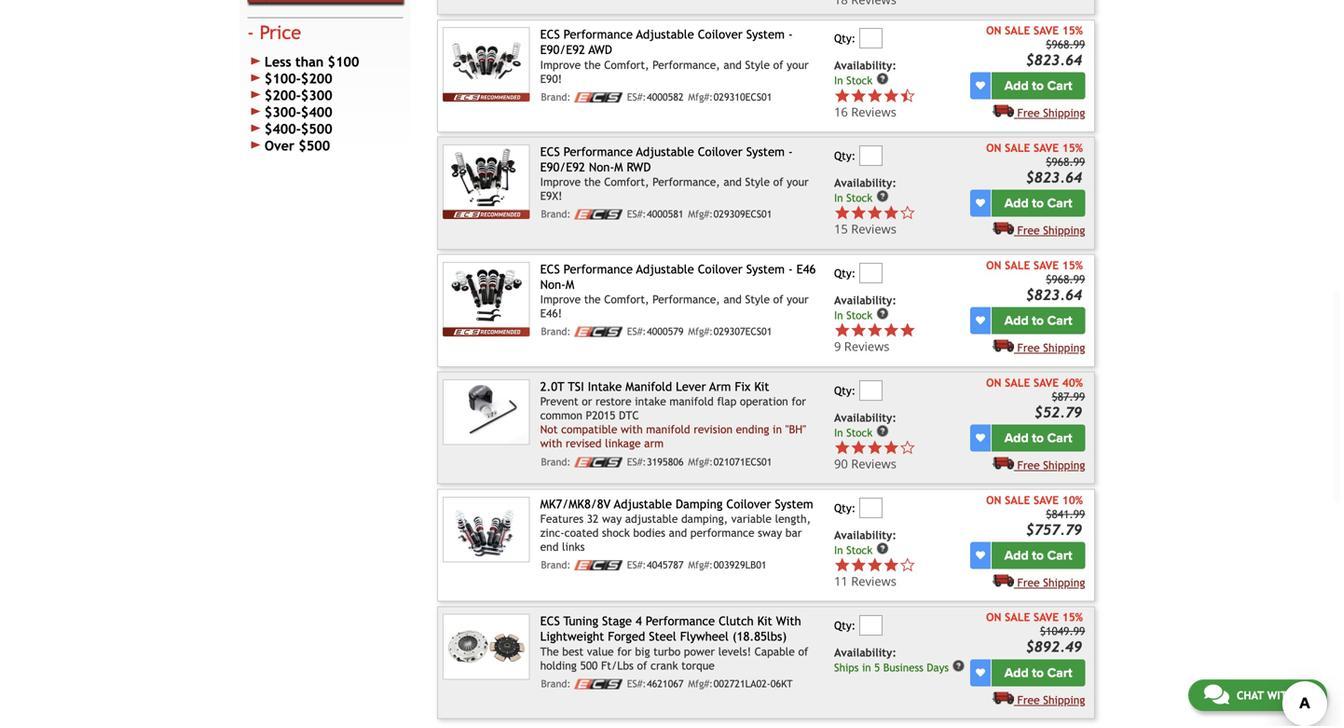 Task type: locate. For each thing, give the bounding box(es) containing it.
question sign image up '90 reviews'
[[876, 425, 890, 438]]

"bh"
[[786, 423, 807, 436]]

6 qty: from the top
[[835, 619, 856, 632]]

system for 11 reviews
[[775, 497, 814, 511]]

free shipping for 9 reviews
[[1018, 341, 1086, 354]]

reviews inside 90 reviews link
[[852, 456, 897, 472]]

add to cart
[[1005, 78, 1073, 94], [1005, 195, 1073, 211], [1005, 313, 1073, 329], [1005, 430, 1073, 446], [1005, 548, 1073, 564], [1005, 665, 1073, 681]]

availability: in stock for 9
[[835, 294, 897, 322]]

2 brand: from the top
[[541, 209, 571, 220]]

1 vertical spatial e90/e92
[[541, 160, 586, 174]]

ecs - corporate logo image down 500
[[574, 679, 623, 690]]

3 free shipping image from the top
[[993, 456, 1015, 470]]

4 qty: from the top
[[835, 384, 856, 397]]

qty: down 9
[[835, 384, 856, 397]]

3195806
[[647, 456, 684, 468]]

ecs performance adjustable coilover system - e90/e92 awd improve the comfort, performance, and style of your e90!
[[541, 27, 809, 85]]

holding
[[541, 659, 577, 672]]

2 e90/e92 from the top
[[541, 160, 586, 174]]

11
[[835, 573, 849, 590]]

1 vertical spatial in
[[863, 662, 872, 674]]

2 ecs from the top
[[541, 145, 560, 159]]

coilover up variable
[[727, 497, 772, 511]]

5 add from the top
[[1005, 548, 1029, 564]]

6 on from the top
[[987, 611, 1002, 624]]

style
[[746, 58, 770, 71], [746, 176, 770, 189], [746, 293, 770, 306]]

2 free shipping image from the top
[[993, 574, 1015, 587]]

5 cart from the top
[[1048, 548, 1073, 564]]

ecs - corporate logo image for 16 reviews
[[574, 92, 623, 102]]

2.0t
[[541, 379, 565, 394]]

e9x!
[[541, 190, 563, 203]]

brand: down e90!
[[541, 91, 571, 103]]

coilover inside ecs performance adjustable coilover system - e90/e92 non-m rwd improve the comfort, performance, and style of your e9x!
[[698, 145, 743, 159]]

3 ecs from the top
[[541, 262, 560, 276]]

improve up e46!
[[541, 293, 581, 306]]

mk7/mk8/8v adjustable damping coilover system features 32 way adjustable damping, variable length, zinc-coated shock bodies and performance sway bar end links
[[541, 497, 814, 554]]

performance, inside ecs performance adjustable coilover system - e90/e92 awd improve the comfort, performance, and style of your e90!
[[653, 58, 721, 71]]

system inside ecs performance adjustable coilover system - e46 non-m improve the comfort, performance, and style of your e46!
[[747, 262, 785, 276]]

free for 16 reviews
[[1018, 106, 1040, 120]]

0 horizontal spatial non-
[[541, 277, 566, 292]]

clutch
[[719, 614, 754, 629]]

availability: up 15 reviews
[[835, 176, 897, 189]]

damping,
[[682, 513, 728, 526]]

- inside ecs performance adjustable coilover system - e46 non-m improve the comfort, performance, and style of your e46!
[[789, 262, 793, 276]]

ecs for 9 reviews
[[541, 262, 560, 276]]

of inside ecs performance adjustable coilover system - e46 non-m improve the comfort, performance, and style of your e46!
[[774, 293, 784, 306]]

on sale save 15% $968.99 $823.64 for 15 reviews
[[987, 141, 1086, 186]]

1 vertical spatial empty star image
[[900, 557, 916, 574]]

the down "ecs performance adjustable coilover system - e90/e92 non-m rwd" link
[[584, 176, 601, 189]]

and inside ecs performance adjustable coilover system - e90/e92 awd improve the comfort, performance, and style of your e90!
[[724, 58, 742, 71]]

in left 5
[[863, 662, 872, 674]]

on sale save 15% $968.99 $823.64
[[987, 24, 1086, 69], [987, 141, 1086, 186], [987, 259, 1086, 303]]

1 vertical spatial question sign image
[[876, 425, 890, 438]]

adjustable down 4000581
[[637, 262, 695, 276]]

ecs for 15 reviews
[[541, 145, 560, 159]]

star image
[[835, 87, 851, 104], [867, 87, 884, 104], [884, 87, 900, 104], [835, 205, 851, 221], [851, 205, 867, 221], [884, 205, 900, 221], [851, 322, 867, 339], [867, 322, 884, 339], [835, 440, 851, 456], [884, 440, 900, 456], [835, 557, 851, 574], [851, 557, 867, 574]]

2 save from the top
[[1034, 141, 1059, 154]]

2 vertical spatial ecs tuning recommends this product. image
[[443, 328, 530, 337]]

06kt
[[771, 678, 793, 690]]

0 vertical spatial your
[[787, 58, 809, 71]]

es#: for 16 reviews
[[627, 91, 647, 103]]

in left "bh"
[[773, 423, 782, 436]]

1 e90/e92 from the top
[[541, 42, 586, 57]]

qty: for 16
[[835, 32, 856, 45]]

cart for 11 reviews
[[1048, 548, 1073, 564]]

1 horizontal spatial for
[[792, 395, 807, 408]]

1 cart from the top
[[1048, 78, 1073, 94]]

2 add to cart from the top
[[1005, 195, 1073, 211]]

4 add to cart from the top
[[1005, 430, 1073, 446]]

add to wish list image for $52.79
[[976, 434, 986, 443]]

2.0t tsi intake manifold lever arm fix kit link
[[541, 379, 770, 394]]

coated
[[565, 527, 599, 540]]

coilover for 15
[[698, 145, 743, 159]]

4 to from the top
[[1033, 430, 1045, 446]]

e90/e92 for 15
[[541, 160, 586, 174]]

add
[[1005, 78, 1029, 94], [1005, 195, 1029, 211], [1005, 313, 1029, 329], [1005, 430, 1029, 446], [1005, 548, 1029, 564], [1005, 665, 1029, 681]]

system up the length,
[[775, 497, 814, 511]]

0 vertical spatial ecs tuning recommends this product. image
[[443, 93, 530, 102]]

1 horizontal spatial m
[[615, 160, 623, 174]]

3 save from the top
[[1034, 259, 1059, 272]]

es#: down "linkage"
[[627, 456, 647, 468]]

style up the 029307ecs01
[[746, 293, 770, 306]]

on for 90 reviews
[[987, 376, 1002, 389]]

question sign image up 11 reviews
[[876, 542, 890, 555]]

reviews right 16
[[852, 103, 897, 120]]

1 15 reviews link from the top
[[835, 205, 967, 238]]

sale inside on sale save 40% $87.99 $52.79
[[1005, 376, 1031, 389]]

save for 16 reviews
[[1034, 24, 1059, 37]]

2 vertical spatial performance,
[[653, 293, 721, 306]]

mfg#: right the 4000579
[[689, 326, 713, 338]]

in for 15
[[835, 192, 844, 204]]

with up (18.85lbs)
[[776, 614, 802, 629]]

1 free shipping from the top
[[1018, 106, 1086, 120]]

$968.99 for 16 reviews
[[1047, 38, 1086, 51]]

price
[[260, 22, 301, 43]]

manifold up arm
[[647, 423, 691, 436]]

availability: up '90 reviews'
[[835, 411, 897, 424]]

reviews right 11
[[852, 573, 897, 590]]

availability: for 15
[[835, 176, 897, 189]]

- inside ecs performance adjustable coilover system - e90/e92 non-m rwd improve the comfort, performance, and style of your e9x!
[[789, 145, 793, 159]]

5 shipping from the top
[[1044, 576, 1086, 589]]

to for 9 reviews
[[1033, 313, 1045, 329]]

m for 9
[[566, 277, 575, 292]]

comfort, up the 4000579
[[605, 293, 650, 306]]

best
[[563, 645, 584, 658]]

coilover
[[698, 27, 743, 42], [698, 145, 743, 159], [698, 262, 743, 276], [727, 497, 772, 511]]

1 16 reviews link from the top
[[835, 87, 967, 120]]

qty: up 16
[[835, 32, 856, 45]]

non- inside ecs performance adjustable coilover system - e90/e92 non-m rwd improve the comfort, performance, and style of your e9x!
[[589, 160, 615, 174]]

manifold down the lever on the right bottom of the page
[[670, 395, 714, 408]]

coilover up es#: 4000582 mfg#: 029310ecs01
[[698, 27, 743, 42]]

comfort, down awd
[[605, 58, 650, 71]]

$841.99
[[1047, 508, 1086, 521]]

9
[[835, 338, 842, 355]]

2 free shipping image from the top
[[993, 339, 1015, 352]]

mfg#: for 9 reviews
[[689, 326, 713, 338]]

6 add to cart from the top
[[1005, 665, 1073, 681]]

1 vertical spatial $500
[[299, 138, 330, 154]]

non-
[[589, 160, 615, 174], [541, 277, 566, 292]]

question sign image up '9 reviews'
[[876, 307, 890, 320]]

availability: up 16 reviews
[[835, 59, 897, 72]]

mfg#: right "4045787"
[[689, 560, 713, 571]]

es#: for 15 reviews
[[627, 209, 647, 220]]

es#4000582 - 029310ecs01 - ecs performance adjustable coilover system - e90/e92 awd - improve the comfort, performance, and style of your e90! - ecs - bmw image
[[443, 27, 530, 93]]

add to cart button for 16 reviews
[[992, 72, 1086, 99]]

2 stock from the top
[[847, 192, 873, 204]]

qty: for 90
[[835, 384, 856, 397]]

save inside on sale save 40% $87.99 $52.79
[[1034, 376, 1059, 389]]

11 reviews link
[[835, 557, 967, 590], [835, 573, 916, 590]]

m right es#4000579 - 029307ecs01 - ecs performance adjustable coilover system - e46 non-m - improve the comfort, performance, and style of your e46! - ecs - bmw image
[[566, 277, 575, 292]]

3 es#: from the top
[[627, 326, 647, 338]]

improve up the e9x!
[[541, 176, 581, 189]]

0 vertical spatial $968.99
[[1047, 38, 1086, 51]]

4000579
[[647, 326, 684, 338]]

0 vertical spatial add to wish list image
[[976, 81, 986, 91]]

2 add to cart button from the top
[[992, 190, 1086, 217]]

1 add to cart button from the top
[[992, 72, 1086, 99]]

in up 9
[[835, 309, 844, 322]]

0 horizontal spatial for
[[618, 645, 632, 658]]

0 vertical spatial improve
[[541, 58, 581, 71]]

ships
[[835, 662, 859, 674]]

1 vertical spatial your
[[787, 176, 809, 189]]

less
[[265, 54, 291, 70]]

levels!
[[719, 645, 752, 658]]

6 sale from the top
[[1005, 611, 1031, 624]]

free
[[1018, 106, 1040, 120], [1018, 224, 1040, 237], [1018, 341, 1040, 354], [1018, 459, 1040, 472], [1018, 576, 1040, 589], [1018, 694, 1040, 707]]

reviews inside 15 reviews "link"
[[852, 221, 897, 238]]

3 ecs tuning recommends this product. image from the top
[[443, 328, 530, 337]]

stock for 15
[[847, 192, 873, 204]]

your
[[787, 58, 809, 71], [787, 176, 809, 189], [787, 293, 809, 306]]

and inside ecs performance adjustable coilover system - e90/e92 non-m rwd improve the comfort, performance, and style of your e9x!
[[724, 176, 742, 189]]

availability: in stock for 15
[[835, 176, 897, 204]]

mfg#: down torque
[[689, 678, 713, 690]]

adjustable inside ecs performance adjustable coilover system - e90/e92 awd improve the comfort, performance, and style of your e90!
[[637, 27, 695, 42]]

cart for 9 reviews
[[1048, 313, 1073, 329]]

style inside ecs performance adjustable coilover system - e90/e92 non-m rwd improve the comfort, performance, and style of your e9x!
[[746, 176, 770, 189]]

availability: inside availability: ships in 5 business days
[[835, 646, 897, 659]]

3 style from the top
[[746, 293, 770, 306]]

2 11 reviews link from the top
[[835, 573, 916, 590]]

adjustable inside ecs performance adjustable coilover system - e46 non-m improve the comfort, performance, and style of your e46!
[[637, 262, 695, 276]]

ecs inside ecs performance adjustable coilover system - e90/e92 awd improve the comfort, performance, and style of your e90!
[[541, 27, 560, 42]]

2 sale from the top
[[1005, 141, 1031, 154]]

0 vertical spatial $823.64
[[1026, 52, 1083, 69]]

save for 15 reviews
[[1034, 141, 1059, 154]]

2 es#: from the top
[[627, 209, 647, 220]]

es#: 3195806 mfg#: 021071ecs01
[[627, 456, 773, 468]]

4 free shipping from the top
[[1018, 459, 1086, 472]]

1 vertical spatial m
[[566, 277, 575, 292]]

performance
[[691, 527, 755, 540]]

ecs - corporate logo image
[[574, 92, 623, 102], [574, 210, 623, 220], [574, 327, 623, 337], [574, 457, 623, 467], [574, 561, 623, 571], [574, 679, 623, 690]]

adjustable up rwd
[[637, 145, 695, 159]]

0 vertical spatial -
[[789, 27, 793, 42]]

question sign image right the days
[[953, 660, 966, 673]]

es#: left the 4000579
[[627, 326, 647, 338]]

and right 'bodies'
[[669, 527, 687, 540]]

$823.64 for 15 reviews
[[1026, 169, 1083, 186]]

and up "029309ecs01"
[[724, 176, 742, 189]]

1 ecs from the top
[[541, 27, 560, 42]]

3 availability: from the top
[[835, 294, 897, 307]]

2 free shipping from the top
[[1018, 224, 1086, 237]]

than
[[296, 54, 324, 70]]

1 brand: from the top
[[541, 91, 571, 103]]

2 vertical spatial free shipping image
[[993, 691, 1015, 704]]

question sign image
[[876, 307, 890, 320], [876, 425, 890, 438]]

style up "029309ecs01"
[[746, 176, 770, 189]]

2 vertical spatial your
[[787, 293, 809, 306]]

$968.99 for 9 reviews
[[1047, 273, 1086, 286]]

6 ecs - corporate logo image from the top
[[574, 679, 623, 690]]

$200-
[[265, 88, 301, 103]]

brand: down holding
[[541, 678, 571, 690]]

2 vertical spatial comfort,
[[605, 293, 650, 306]]

m
[[615, 160, 623, 174], [566, 277, 575, 292]]

links
[[562, 541, 585, 554]]

3 shipping from the top
[[1044, 341, 1086, 354]]

add to wish list image for 11 reviews
[[976, 551, 986, 560]]

2 vertical spatial style
[[746, 293, 770, 306]]

performance, down "ecs performance adjustable coilover system - e90/e92 awd" link
[[653, 58, 721, 71]]

reviews inside 11 reviews link
[[852, 573, 897, 590]]

1 add from the top
[[1005, 78, 1029, 94]]

style inside ecs performance adjustable coilover system - e90/e92 awd improve the comfort, performance, and style of your e90!
[[746, 58, 770, 71]]

non- for 9
[[541, 277, 566, 292]]

in up 90
[[835, 427, 844, 439]]

9 reviews link
[[835, 322, 967, 355], [835, 338, 916, 355]]

ecs - corporate logo image down links
[[574, 561, 623, 571]]

1 free from the top
[[1018, 106, 1040, 120]]

4 brand: from the top
[[541, 456, 571, 468]]

qty: up ships
[[835, 619, 856, 632]]

5 ecs - corporate logo image from the top
[[574, 561, 623, 571]]

15% for 16 reviews
[[1063, 24, 1084, 37]]

stock up 15 reviews
[[847, 192, 873, 204]]

qty: right e46
[[835, 267, 856, 280]]

11 reviews
[[835, 573, 897, 590]]

add to wish list image
[[976, 81, 986, 91], [976, 434, 986, 443]]

save
[[1034, 24, 1059, 37], [1034, 141, 1059, 154], [1034, 259, 1059, 272], [1034, 376, 1059, 389], [1034, 494, 1059, 507], [1034, 611, 1059, 624]]

system for 16 reviews
[[747, 27, 785, 42]]

star image
[[851, 87, 867, 104], [867, 205, 884, 221], [835, 322, 851, 339], [884, 322, 900, 339], [900, 322, 916, 339], [851, 440, 867, 456], [867, 440, 884, 456], [867, 557, 884, 574], [884, 557, 900, 574]]

1 vertical spatial on sale save 15% $968.99 $823.64
[[987, 141, 1086, 186]]

on inside on sale save 40% $87.99 $52.79
[[987, 376, 1002, 389]]

1 vertical spatial comfort,
[[605, 176, 650, 189]]

2 cart from the top
[[1048, 195, 1073, 211]]

4 stock from the top
[[847, 427, 873, 439]]

reviews for 11 reviews
[[852, 573, 897, 590]]

comfort, down rwd
[[605, 176, 650, 189]]

of inside ecs performance adjustable coilover system - e90/e92 awd improve the comfort, performance, and style of your e90!
[[774, 58, 784, 71]]

4000582
[[647, 91, 684, 103]]

on inside on sale save 10% $841.99 $757.79
[[987, 494, 1002, 507]]

chat with us
[[1237, 689, 1312, 702]]

ecs up e90!
[[541, 27, 560, 42]]

ecs tuning recommends this product. image up es#4000579 - 029307ecs01 - ecs performance adjustable coilover system - e46 non-m - improve the comfort, performance, and style of your e46! - ecs - bmw image
[[443, 211, 530, 219]]

improve inside ecs performance adjustable coilover system - e90/e92 awd improve the comfort, performance, and style of your e90!
[[541, 58, 581, 71]]

$400-$500 link
[[247, 121, 403, 138]]

0 vertical spatial on sale save 15% $968.99 $823.64
[[987, 24, 1086, 69]]

system inside ecs performance adjustable coilover system - e90/e92 non-m rwd improve the comfort, performance, and style of your e9x!
[[747, 145, 785, 159]]

availability: in stock for 16
[[835, 59, 897, 87]]

2 shipping from the top
[[1044, 224, 1086, 237]]

2 vertical spatial -
[[789, 262, 793, 276]]

0 vertical spatial in
[[773, 423, 782, 436]]

availability: up '9 reviews'
[[835, 294, 897, 307]]

sway
[[758, 527, 783, 540]]

1 your from the top
[[787, 58, 809, 71]]

4 in from the top
[[835, 427, 844, 439]]

brand: for 15 reviews
[[541, 209, 571, 220]]

performance for 9
[[564, 262, 633, 276]]

e46
[[797, 262, 816, 276]]

performance, down "ecs performance adjustable coilover system - e90/e92 non-m rwd" link
[[653, 176, 721, 189]]

not
[[541, 423, 558, 436]]

save inside on sale save 10% $841.99 $757.79
[[1034, 494, 1059, 507]]

on for 15 reviews
[[987, 141, 1002, 154]]

add to wish list image
[[976, 199, 986, 208], [976, 316, 986, 326], [976, 551, 986, 560], [976, 668, 986, 678]]

2 vertical spatial $823.64
[[1026, 287, 1083, 303]]

2 add to wish list image from the top
[[976, 316, 986, 326]]

4 availability: from the top
[[835, 411, 897, 424]]

3 sale from the top
[[1005, 259, 1031, 272]]

free shipping
[[1018, 106, 1086, 120], [1018, 224, 1086, 237], [1018, 341, 1086, 354], [1018, 459, 1086, 472], [1018, 576, 1086, 589], [1018, 694, 1086, 707]]

stock up 16 reviews
[[847, 74, 873, 87]]

32
[[587, 513, 599, 526]]

performance, inside ecs performance adjustable coilover system - e46 non-m improve the comfort, performance, and style of your e46!
[[653, 293, 721, 306]]

to for 11 reviews
[[1033, 548, 1045, 564]]

0 vertical spatial comfort,
[[605, 58, 650, 71]]

2 question sign image from the top
[[876, 425, 890, 438]]

es#: for 11 reviews
[[627, 560, 647, 571]]

1 vertical spatial non-
[[541, 277, 566, 292]]

1 add to wish list image from the top
[[976, 81, 986, 91]]

1 in from the top
[[835, 74, 844, 87]]

2 $823.64 from the top
[[1026, 169, 1083, 186]]

6 brand: from the top
[[541, 678, 571, 690]]

1 vertical spatial free shipping image
[[993, 574, 1015, 587]]

in up 15 at the top right of page
[[835, 192, 844, 204]]

90 reviews
[[835, 456, 897, 472]]

mfg#: down revision
[[689, 456, 713, 468]]

es#: left 4000582
[[627, 91, 647, 103]]

1 vertical spatial style
[[746, 176, 770, 189]]

mk7/mk8/8v adjustable damping coilover system link
[[541, 497, 814, 511]]

brand: down not
[[541, 456, 571, 468]]

performance inside ecs performance adjustable coilover system - e90/e92 non-m rwd improve the comfort, performance, and style of your e9x!
[[564, 145, 633, 159]]

1 ecs - corporate logo image from the top
[[574, 92, 623, 102]]

3 in from the top
[[835, 309, 844, 322]]

5 mfg#: from the top
[[689, 560, 713, 571]]

availability: for 9
[[835, 294, 897, 307]]

ecs tuning recommends this product. image up es#3195806 - 021071ecs01 -  2.0t tsi intake manifold lever arm fix kit - prevent or restore intake manifold flap operation for common p2015 dtc - ecs - audi volkswagen image
[[443, 328, 530, 337]]

0 vertical spatial question sign image
[[876, 307, 890, 320]]

question sign image up 16 reviews
[[876, 72, 890, 85]]

15 reviews link
[[835, 205, 967, 238], [835, 221, 916, 238]]

for
[[792, 395, 807, 408], [618, 645, 632, 658]]

e90/e92 inside ecs performance adjustable coilover system - e90/e92 awd improve the comfort, performance, and style of your e90!
[[541, 42, 586, 57]]

e90/e92 inside ecs performance adjustable coilover system - e90/e92 non-m rwd improve the comfort, performance, and style of your e9x!
[[541, 160, 586, 174]]

free shipping image
[[993, 104, 1015, 117], [993, 339, 1015, 352], [993, 456, 1015, 470]]

brand: for 90 reviews
[[541, 456, 571, 468]]

save for 90 reviews
[[1034, 376, 1059, 389]]

1 vertical spatial performance,
[[653, 176, 721, 189]]

3 brand: from the top
[[541, 326, 571, 338]]

availability: in stock up 16 reviews
[[835, 59, 897, 87]]

4 sale from the top
[[1005, 376, 1031, 389]]

- inside ecs performance adjustable coilover system - e90/e92 awd improve the comfort, performance, and style of your e90!
[[789, 27, 793, 42]]

big
[[635, 645, 650, 658]]

adjustable
[[637, 27, 695, 42], [637, 145, 695, 159], [637, 262, 695, 276], [614, 497, 672, 511]]

3 comfort, from the top
[[605, 293, 650, 306]]

3 on sale save 15% $968.99 $823.64 from the top
[[987, 259, 1086, 303]]

qty: down 16
[[835, 149, 856, 162]]

qty: down 90
[[835, 502, 856, 515]]

brand: down end
[[541, 560, 571, 571]]

1 comfort, from the top
[[605, 58, 650, 71]]

2 vertical spatial $968.99
[[1047, 273, 1086, 286]]

add to wish list image for $823.64
[[976, 81, 986, 91]]

es#: down ft/lbs
[[627, 678, 647, 690]]

damping
[[676, 497, 723, 511]]

in up 11
[[835, 544, 844, 557]]

2 free from the top
[[1018, 224, 1040, 237]]

1 vertical spatial add to wish list image
[[976, 434, 986, 443]]

5 availability: in stock from the top
[[835, 529, 897, 557]]

2 $968.99 from the top
[[1047, 155, 1086, 168]]

0 vertical spatial for
[[792, 395, 807, 408]]

the up intake
[[584, 293, 601, 306]]

and
[[724, 58, 742, 71], [724, 176, 742, 189], [724, 293, 742, 306], [669, 527, 687, 540]]

availability: in stock up 15 reviews
[[835, 176, 897, 204]]

1 performance, from the top
[[653, 58, 721, 71]]

in up 16
[[835, 74, 844, 87]]

0 vertical spatial kit
[[755, 379, 770, 394]]

16 reviews
[[835, 103, 897, 120]]

$500 down $400 at the left of page
[[301, 121, 333, 137]]

4 ecs - corporate logo image from the top
[[574, 457, 623, 467]]

adjustable up 4000582
[[637, 27, 695, 42]]

3 add from the top
[[1005, 313, 1029, 329]]

adjustable for 15 reviews
[[637, 145, 695, 159]]

capable
[[755, 645, 795, 658]]

3 $823.64 from the top
[[1026, 287, 1083, 303]]

6 add from the top
[[1005, 665, 1029, 681]]

free shipping image
[[993, 222, 1015, 235], [993, 574, 1015, 587], [993, 691, 1015, 704]]

2 availability: from the top
[[835, 176, 897, 189]]

availability: up 5
[[835, 646, 897, 659]]

kit inside ecs tuning stage 4 performance clutch kit with lightweight forged steel flywheel (18.85lbs) the best value for big turbo power levels! capable of holding 500 ft/lbs of crank torque
[[758, 614, 773, 629]]

0 vertical spatial the
[[584, 58, 601, 71]]

add for 16 reviews
[[1005, 78, 1029, 94]]

empty star image
[[900, 440, 916, 456], [900, 557, 916, 574]]

free for 9 reviews
[[1018, 341, 1040, 354]]

1 vertical spatial $968.99
[[1047, 155, 1086, 168]]

add to cart for 9 reviews
[[1005, 313, 1073, 329]]

2 the from the top
[[584, 176, 601, 189]]

3 - from the top
[[789, 262, 793, 276]]

empty star image for 90 reviews
[[900, 440, 916, 456]]

1 vertical spatial $823.64
[[1026, 169, 1083, 186]]

0 horizontal spatial m
[[566, 277, 575, 292]]

5 qty: from the top
[[835, 502, 856, 515]]

your inside ecs performance adjustable coilover system - e90/e92 awd improve the comfort, performance, and style of your e90!
[[787, 58, 809, 71]]

add to cart for 11 reviews
[[1005, 548, 1073, 564]]

2 - from the top
[[789, 145, 793, 159]]

free shipping image for $823.64
[[993, 222, 1015, 235]]

add for 11 reviews
[[1005, 548, 1029, 564]]

system inside ecs performance adjustable coilover system - e90/e92 awd improve the comfort, performance, and style of your e90!
[[747, 27, 785, 42]]

shipping for 9 reviews
[[1044, 341, 1086, 354]]

1 $968.99 from the top
[[1047, 38, 1086, 51]]

coilover inside ecs performance adjustable coilover system - e90/e92 awd improve the comfort, performance, and style of your e90!
[[698, 27, 743, 42]]

None text field
[[860, 28, 883, 49], [860, 146, 883, 166], [860, 263, 883, 284], [860, 381, 883, 401], [860, 498, 883, 518], [860, 28, 883, 49], [860, 146, 883, 166], [860, 263, 883, 284], [860, 381, 883, 401], [860, 498, 883, 518]]

$300-
[[265, 105, 301, 120]]

5 sale from the top
[[1005, 494, 1031, 507]]

3 on from the top
[[987, 259, 1002, 272]]

in for 90
[[835, 427, 844, 439]]

coilover down es#: 4000582 mfg#: 029310ecs01
[[698, 145, 743, 159]]

e90!
[[541, 72, 562, 85]]

6 save from the top
[[1034, 611, 1059, 624]]

0 vertical spatial free shipping image
[[993, 104, 1015, 117]]

performance, inside ecs performance adjustable coilover system - e90/e92 non-m rwd improve the comfort, performance, and style of your e9x!
[[653, 176, 721, 189]]

brand: for 9 reviews
[[541, 326, 571, 338]]

2 ecs - corporate logo image from the top
[[574, 210, 623, 220]]

3 $968.99 from the top
[[1047, 273, 1086, 286]]

question sign image
[[876, 72, 890, 85], [876, 190, 890, 203], [876, 542, 890, 555], [953, 660, 966, 673]]

with down not
[[541, 437, 563, 450]]

2 mfg#: from the top
[[689, 209, 713, 220]]

reviews right 15 at the top right of page
[[852, 221, 897, 238]]

3 improve from the top
[[541, 293, 581, 306]]

2 vertical spatial free shipping image
[[993, 456, 1015, 470]]

1 vertical spatial -
[[789, 145, 793, 159]]

$500
[[301, 121, 333, 137], [299, 138, 330, 154]]

reviews right 90
[[852, 456, 897, 472]]

2 vertical spatial the
[[584, 293, 601, 306]]

and up 029310ecs01
[[724, 58, 742, 71]]

2 vertical spatial improve
[[541, 293, 581, 306]]

0 vertical spatial e90/e92
[[541, 42, 586, 57]]

stock for 9
[[847, 309, 873, 322]]

es#3195806 - 021071ecs01 -  2.0t tsi intake manifold lever arm fix kit - prevent or restore intake manifold flap operation for common p2015 dtc - ecs - audi volkswagen image
[[443, 379, 530, 445]]

1 vertical spatial improve
[[541, 176, 581, 189]]

1 vertical spatial ecs tuning recommends this product. image
[[443, 211, 530, 219]]

ecs - corporate logo image for 9 reviews
[[574, 327, 623, 337]]

non- left rwd
[[589, 160, 615, 174]]

non- inside ecs performance adjustable coilover system - e46 non-m improve the comfort, performance, and style of your e46!
[[541, 277, 566, 292]]

performance, down ecs performance adjustable coilover system - e46 non-m link
[[653, 293, 721, 306]]

0 vertical spatial performance,
[[653, 58, 721, 71]]

style inside ecs performance adjustable coilover system - e46 non-m improve the comfort, performance, and style of your e46!
[[746, 293, 770, 306]]

add to wish list image for 9 reviews
[[976, 316, 986, 326]]

coilover inside mk7/mk8/8v adjustable damping coilover system features 32 way adjustable damping, variable length, zinc-coated shock bodies and performance sway bar end links
[[727, 497, 772, 511]]

m left rwd
[[615, 160, 623, 174]]

coilover down es#: 4000581 mfg#: 029309ecs01
[[698, 262, 743, 276]]

ecs tuning recommends this product. image for 15
[[443, 211, 530, 219]]

1 horizontal spatial in
[[863, 662, 872, 674]]

1 vertical spatial free shipping image
[[993, 339, 1015, 352]]

kit up (18.85lbs)
[[758, 614, 773, 629]]

4 cart from the top
[[1048, 430, 1073, 446]]

e90/e92 up the e9x!
[[541, 160, 586, 174]]

adjustable inside ecs performance adjustable coilover system - e90/e92 non-m rwd improve the comfort, performance, and style of your e9x!
[[637, 145, 695, 159]]

4621067
[[647, 678, 684, 690]]

performance inside ecs performance adjustable coilover system - e90/e92 awd improve the comfort, performance, and style of your e90!
[[564, 27, 633, 42]]

ecs - corporate logo image left 4000581
[[574, 210, 623, 220]]

m inside ecs performance adjustable coilover system - e46 non-m improve the comfort, performance, and style of your e46!
[[566, 277, 575, 292]]

$200-$300 link
[[247, 87, 403, 104]]

0 vertical spatial style
[[746, 58, 770, 71]]

2 vertical spatial on sale save 15% $968.99 $823.64
[[987, 259, 1086, 303]]

reviews inside "16 reviews" link
[[852, 103, 897, 120]]

90 reviews link
[[835, 440, 967, 472], [835, 456, 916, 472]]

1 add to wish list image from the top
[[976, 199, 986, 208]]

-
[[789, 27, 793, 42], [789, 145, 793, 159], [789, 262, 793, 276]]

adjustable up adjustable
[[614, 497, 672, 511]]

0 vertical spatial m
[[615, 160, 623, 174]]

with
[[621, 423, 643, 436], [541, 437, 563, 450], [776, 614, 802, 629], [1268, 689, 1295, 702]]

m inside ecs performance adjustable coilover system - e90/e92 non-m rwd improve the comfort, performance, and style of your e9x!
[[615, 160, 623, 174]]

0 vertical spatial non-
[[589, 160, 615, 174]]

cart for 90 reviews
[[1048, 430, 1073, 446]]

90
[[835, 456, 849, 472]]

ecs tuning recommends this product. image
[[443, 93, 530, 102], [443, 211, 530, 219], [443, 328, 530, 337]]

availability: up 11 reviews
[[835, 529, 897, 542]]

question sign image for 15 reviews
[[876, 190, 890, 203]]

stock for 11
[[847, 544, 873, 557]]

$968.99
[[1047, 38, 1086, 51], [1047, 155, 1086, 168], [1047, 273, 1086, 286]]

availability: in stock up 11 reviews
[[835, 529, 897, 557]]

ecs inside ecs performance adjustable coilover system - e46 non-m improve the comfort, performance, and style of your e46!
[[541, 262, 560, 276]]

on
[[987, 24, 1002, 37], [987, 141, 1002, 154], [987, 259, 1002, 272], [987, 376, 1002, 389], [987, 494, 1002, 507], [987, 611, 1002, 624]]

in inside availability: ships in 5 business days
[[863, 662, 872, 674]]

1 vertical spatial for
[[618, 645, 632, 658]]

free shipping image for 90 reviews
[[993, 456, 1015, 470]]

ecs - corporate logo image down revised
[[574, 457, 623, 467]]

sale inside on sale save 10% $841.99 $757.79
[[1005, 494, 1031, 507]]

ecs - corporate logo image down awd
[[574, 92, 623, 102]]

with left us
[[1268, 689, 1295, 702]]

ecs up lightweight
[[541, 614, 560, 629]]

0 horizontal spatial in
[[773, 423, 782, 436]]

ecs inside ecs performance adjustable coilover system - e90/e92 non-m rwd improve the comfort, performance, and style of your e9x!
[[541, 145, 560, 159]]

turbo
[[654, 645, 681, 658]]

the inside ecs performance adjustable coilover system - e46 non-m improve the comfort, performance, and style of your e46!
[[584, 293, 601, 306]]

2 comfort, from the top
[[605, 176, 650, 189]]

and inside mk7/mk8/8v adjustable damping coilover system features 32 way adjustable damping, variable length, zinc-coated shock bodies and performance sway bar end links
[[669, 527, 687, 540]]

1 vertical spatial the
[[584, 176, 601, 189]]

0 vertical spatial empty star image
[[900, 440, 916, 456]]

4 shipping from the top
[[1044, 459, 1086, 472]]

system down 029310ecs01
[[747, 145, 785, 159]]

1 horizontal spatial non-
[[589, 160, 615, 174]]

4 ecs from the top
[[541, 614, 560, 629]]

coilover inside ecs performance adjustable coilover system - e46 non-m improve the comfort, performance, and style of your e46!
[[698, 262, 743, 276]]

free shipping image for $892.49
[[993, 691, 1015, 704]]

shipping for 11 reviews
[[1044, 576, 1086, 589]]

shipping for 16 reviews
[[1044, 106, 1086, 120]]

comfort, inside ecs performance adjustable coilover system - e90/e92 awd improve the comfort, performance, and style of your e90!
[[605, 58, 650, 71]]

brand: down e46!
[[541, 326, 571, 338]]

stock up '9 reviews'
[[847, 309, 873, 322]]

es#: 4000579 mfg#: 029307ecs01
[[627, 326, 773, 338]]

brand: down the e9x!
[[541, 209, 571, 220]]

6 availability: from the top
[[835, 646, 897, 659]]

style up 029310ecs01
[[746, 58, 770, 71]]

and up the 029307ecs01
[[724, 293, 742, 306]]

performance inside ecs performance adjustable coilover system - e46 non-m improve the comfort, performance, and style of your e46!
[[564, 262, 633, 276]]

ecs tuning recommends this product. image up es#4000581 - 029309ecs01 - ecs performance adjustable coilover system - e90/e92 non-m rwd - improve the comfort, performance, and style of your e9x! - ecs - bmw image
[[443, 93, 530, 102]]

mfg#: right 4000581
[[689, 209, 713, 220]]

3 qty: from the top
[[835, 267, 856, 280]]

5 es#: from the top
[[627, 560, 647, 571]]

0 vertical spatial free shipping image
[[993, 222, 1015, 235]]

9 reviews
[[835, 338, 890, 355]]

021071ecs01
[[714, 456, 773, 468]]

1 on sale save 15% $968.99 $823.64 from the top
[[987, 24, 1086, 69]]

system inside mk7/mk8/8v adjustable damping coilover system features 32 way adjustable damping, variable length, zinc-coated shock bodies and performance sway bar end links
[[775, 497, 814, 511]]

1 vertical spatial kit
[[758, 614, 773, 629]]

adjustable inside mk7/mk8/8v adjustable damping coilover system features 32 way adjustable damping, variable length, zinc-coated shock bodies and performance sway bar end links
[[614, 497, 672, 511]]

ecs - corporate logo image up intake
[[574, 327, 623, 337]]

stock up 11 reviews
[[847, 544, 873, 557]]

None text field
[[860, 615, 883, 636]]

$100
[[328, 54, 359, 70]]

$823.64 for 16 reviews
[[1026, 52, 1083, 69]]

reviews
[[852, 103, 897, 120], [852, 221, 897, 238], [845, 338, 890, 355], [852, 456, 897, 472], [852, 573, 897, 590]]

4
[[636, 614, 642, 629]]



Task type: vqa. For each thing, say whether or not it's contained in the screenshot.
"System" in ECS Performance Adjustable Coilover System - E46 Non-M Improve the Comfort, Performance, and Style of your E46!
yes



Task type: describe. For each thing, give the bounding box(es) containing it.
us
[[1299, 689, 1312, 702]]

in for 9
[[835, 309, 844, 322]]

the inside ecs performance adjustable coilover system - e90/e92 awd improve the comfort, performance, and style of your e90!
[[584, 58, 601, 71]]

power
[[684, 645, 715, 658]]

brand: for 11 reviews
[[541, 560, 571, 571]]

comments image
[[1205, 684, 1230, 706]]

6 add to cart button from the top
[[992, 660, 1086, 687]]

on for 16 reviews
[[987, 24, 1002, 37]]

es#: 4000581 mfg#: 029309ecs01
[[627, 209, 773, 220]]

$400-
[[265, 121, 301, 137]]

rwd
[[627, 160, 651, 174]]

es#: 4621067 mfg#: 002721la02-06kt
[[627, 678, 793, 690]]

for inside "2.0t tsi intake manifold lever arm fix kit prevent or restore intake manifold flap operation for common p2015 dtc not compatible with manifold revision ending in "bh" with revised linkage arm"
[[792, 395, 807, 408]]

15% inside on sale save 15% $1049.99 $892.49
[[1063, 611, 1084, 624]]

16
[[835, 103, 849, 120]]

length,
[[776, 513, 811, 526]]

chat
[[1237, 689, 1265, 702]]

performance for 15
[[564, 145, 633, 159]]

free shipping for 11 reviews
[[1018, 576, 1086, 589]]

non- for 15
[[589, 160, 615, 174]]

ecs tuning recommends this product. image for 16
[[443, 93, 530, 102]]

029309ecs01
[[714, 209, 773, 220]]

15% for 9 reviews
[[1063, 259, 1084, 272]]

to for 15 reviews
[[1033, 195, 1045, 211]]

reviews for 9 reviews
[[845, 338, 890, 355]]

availability: for 90
[[835, 411, 897, 424]]

the inside ecs performance adjustable coilover system - e90/e92 non-m rwd improve the comfort, performance, and style of your e9x!
[[584, 176, 601, 189]]

on for 11 reviews
[[987, 494, 1002, 507]]

shipping for 90 reviews
[[1044, 459, 1086, 472]]

question sign image for 90 reviews
[[876, 425, 890, 438]]

shipping for 15 reviews
[[1044, 224, 1086, 237]]

on inside on sale save 15% $1049.99 $892.49
[[987, 611, 1002, 624]]

availability: for 11
[[835, 529, 897, 542]]

ecs for 16 reviews
[[541, 27, 560, 42]]

free for 11 reviews
[[1018, 576, 1040, 589]]

1 90 reviews link from the top
[[835, 440, 967, 472]]

tsi
[[568, 379, 584, 394]]

free for 90 reviews
[[1018, 459, 1040, 472]]

5
[[875, 662, 881, 674]]

ecs tuning stage 4 performance clutch kit with lightweight forged steel flywheel (18.85lbs) link
[[541, 614, 802, 644]]

and inside ecs performance adjustable coilover system - e46 non-m improve the comfort, performance, and style of your e46!
[[724, 293, 742, 306]]

adjustable for 9 reviews
[[637, 262, 695, 276]]

over
[[265, 138, 295, 154]]

sale for 15 reviews
[[1005, 141, 1031, 154]]

es#4000579 - 029307ecs01 - ecs performance adjustable coilover system - e46 non-m - improve the comfort, performance, and style of your e46! - ecs - bmw image
[[443, 262, 530, 328]]

1 vertical spatial manifold
[[647, 423, 691, 436]]

question sign image for 16 reviews
[[876, 72, 890, 85]]

revised
[[566, 437, 602, 450]]

revision
[[694, 423, 733, 436]]

availability: in stock for 90
[[835, 411, 897, 439]]

es#4000581 - 029309ecs01 - ecs performance adjustable coilover system - e90/e92 non-m rwd - improve the comfort, performance, and style of your e9x! - ecs - bmw image
[[443, 145, 530, 211]]

performance inside ecs tuning stage 4 performance clutch kit with lightweight forged steel flywheel (18.85lbs) the best value for big turbo power levels! capable of holding 500 ft/lbs of crank torque
[[646, 614, 715, 629]]

reviews for 15 reviews
[[852, 221, 897, 238]]

15
[[835, 221, 849, 238]]

2 90 reviews link from the top
[[835, 456, 916, 472]]

$823.64 for 9 reviews
[[1026, 287, 1083, 303]]

features
[[541, 513, 584, 526]]

6 cart from the top
[[1048, 665, 1073, 681]]

system for 9 reviews
[[747, 262, 785, 276]]

your inside ecs performance adjustable coilover system - e90/e92 non-m rwd improve the comfort, performance, and style of your e9x!
[[787, 176, 809, 189]]

add for 15 reviews
[[1005, 195, 1029, 211]]

empty star image
[[900, 205, 916, 221]]

ecs performance adjustable coilover system - e90/e92 non-m rwd improve the comfort, performance, and style of your e9x!
[[541, 145, 809, 203]]

save for 11 reviews
[[1034, 494, 1059, 507]]

add to cart button for 9 reviews
[[992, 307, 1086, 334]]

$100-
[[265, 71, 301, 86]]

business
[[884, 662, 924, 674]]

for inside ecs tuning stage 4 performance clutch kit with lightweight forged steel flywheel (18.85lbs) the best value for big turbo power levels! capable of holding 500 ft/lbs of crank torque
[[618, 645, 632, 658]]

on sale save 10% $841.99 $757.79
[[987, 494, 1086, 538]]

end
[[541, 541, 559, 554]]

to for 90 reviews
[[1033, 430, 1045, 446]]

half star image
[[900, 87, 916, 104]]

with down dtc
[[621, 423, 643, 436]]

$400
[[301, 105, 333, 120]]

ecs performance adjustable coilover system - e46 non-m improve the comfort, performance, and style of your e46!
[[541, 262, 816, 320]]

performance for 16
[[564, 27, 633, 42]]

0 vertical spatial $500
[[301, 121, 333, 137]]

stock for 16
[[847, 74, 873, 87]]

your inside ecs performance adjustable coilover system - e46 non-m improve the comfort, performance, and style of your e46!
[[787, 293, 809, 306]]

in inside "2.0t tsi intake manifold lever arm fix kit prevent or restore intake manifold flap operation for common p2015 dtc not compatible with manifold revision ending in "bh" with revised linkage arm"
[[773, 423, 782, 436]]

linkage
[[605, 437, 641, 450]]

6 mfg#: from the top
[[689, 678, 713, 690]]

500
[[580, 659, 598, 672]]

$1049.99
[[1041, 625, 1086, 638]]

2.0t tsi intake manifold lever arm fix kit prevent or restore intake manifold flap operation for common p2015 dtc not compatible with manifold revision ending in "bh" with revised linkage arm
[[541, 379, 807, 450]]

mfg#: for 15 reviews
[[689, 209, 713, 220]]

intake
[[635, 395, 667, 408]]

question sign image for 9 reviews
[[876, 307, 890, 320]]

002721la02-
[[714, 678, 771, 690]]

sale for 11 reviews
[[1005, 494, 1031, 507]]

improve inside ecs performance adjustable coilover system - e46 non-m improve the comfort, performance, and style of your e46!
[[541, 293, 581, 306]]

chat with us link
[[1189, 680, 1328, 712]]

forged
[[608, 630, 646, 644]]

free shipping for 16 reviews
[[1018, 106, 1086, 120]]

on sale save 15% $968.99 $823.64 for 16 reviews
[[987, 24, 1086, 69]]

e46!
[[541, 307, 562, 320]]

in for 16
[[835, 74, 844, 87]]

coilover for 11
[[727, 497, 772, 511]]

6 free shipping from the top
[[1018, 694, 1086, 707]]

reviews for 16 reviews
[[852, 103, 897, 120]]

improve inside ecs performance adjustable coilover system - e90/e92 non-m rwd improve the comfort, performance, and style of your e9x!
[[541, 176, 581, 189]]

$87.99
[[1052, 390, 1086, 403]]

ecs - corporate logo image for 11 reviews
[[574, 561, 623, 571]]

comfort, inside ecs performance adjustable coilover system - e46 non-m improve the comfort, performance, and style of your e46!
[[605, 293, 650, 306]]

comfort, inside ecs performance adjustable coilover system - e90/e92 non-m rwd improve the comfort, performance, and style of your e9x!
[[605, 176, 650, 189]]

compatible
[[561, 423, 618, 436]]

es#4045787 - 003929lb01 -  mk7/mk8/8v adjustable damping coilover system - features 32 way adjustable damping, variable length, zinc-coated shock bodies and performance sway bar end links - ecs - audi volkswagen image
[[443, 497, 530, 563]]

adjustable for 16 reviews
[[637, 27, 695, 42]]

$300
[[301, 88, 333, 103]]

ecs - corporate logo image for 15 reviews
[[574, 210, 623, 220]]

ecs tuning stage 4 performance clutch kit with lightweight forged steel flywheel (18.85lbs) the best value for big turbo power levels! capable of holding 500 ft/lbs of crank torque
[[541, 614, 809, 672]]

003929lb01
[[714, 560, 767, 571]]

common
[[541, 409, 583, 422]]

coilover for 9
[[698, 262, 743, 276]]

coilover for 16
[[698, 27, 743, 42]]

adjustable
[[626, 513, 678, 526]]

to for 16 reviews
[[1033, 78, 1045, 94]]

empty star image for 11 reviews
[[900, 557, 916, 574]]

ecs tuning recommends this product. image for 9
[[443, 328, 530, 337]]

crank
[[651, 659, 678, 672]]

with inside ecs tuning stage 4 performance clutch kit with lightweight forged steel flywheel (18.85lbs) the best value for big turbo power levels! capable of holding 500 ft/lbs of crank torque
[[776, 614, 802, 629]]

intake
[[588, 379, 622, 394]]

ecs inside ecs tuning stage 4 performance clutch kit with lightweight forged steel flywheel (18.85lbs) the best value for big turbo power levels! capable of holding 500 ft/lbs of crank torque
[[541, 614, 560, 629]]

2 15 reviews link from the top
[[835, 221, 916, 238]]

$52.79
[[1035, 404, 1083, 421]]

6 es#: from the top
[[627, 678, 647, 690]]

operation
[[740, 395, 789, 408]]

$892.49
[[1026, 639, 1083, 656]]

10%
[[1063, 494, 1084, 507]]

add to cart button for 15 reviews
[[992, 190, 1086, 217]]

6 shipping from the top
[[1044, 694, 1086, 707]]

value
[[587, 645, 614, 658]]

$300-$400 link
[[247, 104, 403, 121]]

$757.79
[[1026, 522, 1083, 538]]

free shipping for 90 reviews
[[1018, 459, 1086, 472]]

add to cart for 15 reviews
[[1005, 195, 1073, 211]]

ecs performance adjustable coilover system - e90/e92 awd link
[[541, 27, 793, 57]]

40%
[[1063, 376, 1084, 389]]

es#: for 9 reviews
[[627, 326, 647, 338]]

$968.99 for 15 reviews
[[1047, 155, 1086, 168]]

add to cart for 90 reviews
[[1005, 430, 1073, 446]]

es#4621067 - 002721la02-06kt -  ecs tuning stage 4 performance clutch kit with lightweight forged steel flywheel (18.85lbs) - the best value for big turbo power levels! capable of holding 500 ft/lbs of crank torque - ecs - volkswagen image
[[443, 614, 530, 680]]

0 vertical spatial manifold
[[670, 395, 714, 408]]

sale for 16 reviews
[[1005, 24, 1031, 37]]

free shipping image for 16 reviews
[[993, 104, 1015, 117]]

free for 15 reviews
[[1018, 224, 1040, 237]]

lever
[[676, 379, 706, 394]]

lightweight
[[541, 630, 605, 644]]

less than $100 link
[[247, 54, 403, 71]]

bodies
[[634, 527, 666, 540]]

qty: for 9
[[835, 267, 856, 280]]

save inside on sale save 15% $1049.99 $892.49
[[1034, 611, 1059, 624]]

shock
[[602, 527, 630, 540]]

arm
[[710, 379, 732, 394]]

2 9 reviews link from the top
[[835, 338, 916, 355]]

mfg#: for 90 reviews
[[689, 456, 713, 468]]

manifold
[[626, 379, 673, 394]]

1 11 reviews link from the top
[[835, 557, 967, 590]]

on for 9 reviews
[[987, 259, 1002, 272]]

6 to from the top
[[1033, 665, 1045, 681]]

ending
[[736, 423, 770, 436]]

availability: in stock for 11
[[835, 529, 897, 557]]

2 16 reviews link from the top
[[835, 103, 916, 120]]

flap
[[717, 395, 737, 408]]

less than $100 $100-$200 $200-$300 $300-$400 $400-$500 over $500
[[265, 54, 359, 154]]

029310ecs01
[[714, 91, 773, 103]]

arm
[[645, 437, 664, 450]]

on sale save 15% $1049.99 $892.49
[[987, 611, 1086, 656]]

sale inside on sale save 15% $1049.99 $892.49
[[1005, 611, 1031, 624]]

4 add to wish list image from the top
[[976, 668, 986, 678]]

add to cart button for 11 reviews
[[992, 542, 1086, 569]]

variable
[[732, 513, 772, 526]]

tuning
[[564, 614, 599, 629]]

of inside ecs performance adjustable coilover system - e90/e92 non-m rwd improve the comfort, performance, and style of your e9x!
[[774, 176, 784, 189]]

$100-$200 link
[[247, 71, 403, 87]]

add for 9 reviews
[[1005, 313, 1029, 329]]

add for 90 reviews
[[1005, 430, 1029, 446]]

flywheel
[[681, 630, 729, 644]]

or
[[582, 395, 593, 408]]

free shipping for 15 reviews
[[1018, 224, 1086, 237]]

sale for 90 reviews
[[1005, 376, 1031, 389]]

1 9 reviews link from the top
[[835, 322, 967, 355]]

(18.85lbs)
[[733, 630, 787, 644]]

e90/e92 for 16
[[541, 42, 586, 57]]

kit inside "2.0t tsi intake manifold lever arm fix kit prevent or restore intake manifold flap operation for common p2015 dtc not compatible with manifold revision ending in "bh" with revised linkage arm"
[[755, 379, 770, 394]]

- for 9 reviews
[[789, 262, 793, 276]]

15 reviews
[[835, 221, 897, 238]]

15% for 15 reviews
[[1063, 141, 1084, 154]]

$200
[[301, 71, 333, 86]]

6 free from the top
[[1018, 694, 1040, 707]]

dtc
[[619, 409, 639, 422]]



